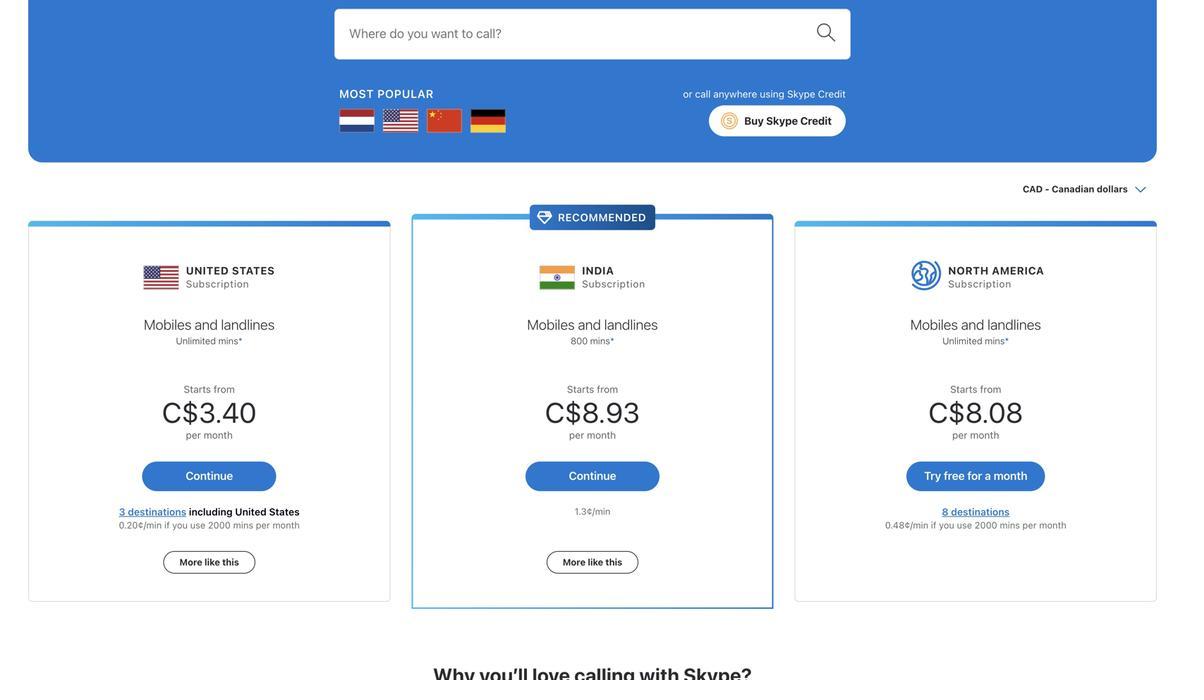Task type: locate. For each thing, give the bounding box(es) containing it.
states
[[232, 265, 275, 277], [269, 507, 300, 518]]

united states image down popular
[[383, 104, 418, 139]]

1 use from the left
[[190, 520, 206, 531]]

0 horizontal spatial more
[[180, 557, 202, 568]]

starts inside starts from c$3.40 per month
[[184, 384, 211, 396]]

this
[[222, 557, 239, 568], [606, 557, 623, 568]]

8 destinations 0.48¢/min if you use 2000 mins per month
[[886, 507, 1067, 531]]

1 horizontal spatial if
[[931, 520, 937, 531]]

2 horizontal spatial mobiles
[[911, 316, 958, 333]]

free
[[944, 470, 965, 483]]

more for c$8.93
[[563, 557, 586, 568]]

1 2000 from the left
[[208, 520, 231, 531]]

1 like from the left
[[205, 557, 220, 568]]

continue link
[[142, 462, 276, 492], [526, 462, 660, 492]]

1 more like this button from the left
[[163, 552, 255, 574]]

2 horizontal spatial subscription
[[949, 278, 1012, 290]]

* right 800
[[610, 336, 615, 346]]

mobiles for c$3.40
[[144, 316, 192, 333]]

0 horizontal spatial united states image
[[144, 254, 179, 296]]

1 from from the left
[[214, 384, 235, 396]]

starts up "c$8.08"
[[951, 384, 978, 396]]

popular
[[378, 87, 434, 101]]

per inside 8 destinations 0.48¢/min if you use 2000 mins per month
[[1023, 520, 1037, 531]]

2 horizontal spatial landlines
[[988, 316, 1042, 333]]

including
[[189, 507, 233, 518]]

subscription
[[186, 278, 249, 290], [582, 278, 646, 290], [949, 278, 1012, 290]]

1 horizontal spatial more like this
[[563, 557, 623, 568]]

skype right buy
[[767, 115, 798, 127]]

you down 3 destinations button
[[172, 520, 188, 531]]

mobiles for c$8.08
[[911, 316, 958, 333]]

1 horizontal spatial continue
[[569, 470, 616, 483]]

0 horizontal spatial continue link
[[142, 462, 276, 492]]

1 and from the left
[[195, 316, 218, 333]]

starts
[[184, 384, 211, 396], [567, 384, 594, 396], [951, 384, 978, 396]]

and up 800
[[578, 316, 601, 333]]

mobiles and landlines unlimited mins * down north america subscription
[[911, 316, 1042, 346]]

more like this for c$8.93
[[563, 557, 623, 568]]

destinations inside 8 destinations 0.48¢/min if you use 2000 mins per month
[[951, 507, 1010, 518]]

2 more like this button from the left
[[547, 552, 639, 574]]

per
[[186, 430, 201, 441], [569, 430, 584, 441], [953, 430, 968, 441], [256, 520, 270, 531], [1023, 520, 1037, 531]]

united states image left united states subscription
[[144, 254, 179, 296]]

more like this
[[180, 557, 239, 568], [563, 557, 623, 568]]

starts inside starts from c$8.08 per month
[[951, 384, 978, 396]]

mobiles
[[144, 316, 192, 333], [527, 316, 575, 333], [911, 316, 958, 333]]

continue link up including
[[142, 462, 276, 492]]

and inside mobiles and landlines 800 mins *
[[578, 316, 601, 333]]

0 horizontal spatial use
[[190, 520, 206, 531]]

1 vertical spatial credit
[[801, 115, 832, 127]]

more like this down 1.3¢/min
[[563, 557, 623, 568]]

more like this button down 1.3¢/min
[[547, 552, 639, 574]]

8 destinations button
[[942, 507, 1010, 518]]

* link right 800
[[610, 336, 615, 346]]

3 landlines from the left
[[988, 316, 1042, 333]]

from up "c$8.08"
[[981, 384, 1002, 396]]

united
[[186, 265, 229, 277], [235, 507, 267, 518]]

* down north america subscription
[[1005, 336, 1010, 346]]

continue link up 1.3¢/min
[[526, 462, 660, 492]]

mobiles inside mobiles and landlines 800 mins *
[[527, 316, 575, 333]]

0 horizontal spatial more like this
[[180, 557, 239, 568]]

starts inside starts from c$8.93 per month
[[567, 384, 594, 396]]

destinations for c$8.08
[[951, 507, 1010, 518]]

0 horizontal spatial from
[[214, 384, 235, 396]]

1 vertical spatial united states image
[[144, 254, 179, 296]]

1 more like this from the left
[[180, 557, 239, 568]]

2 if from the left
[[931, 520, 937, 531]]

this down 3 destinations including united states 0.20¢/min if you use 2000 mins per month
[[222, 557, 239, 568]]

recommended
[[558, 211, 647, 224]]

0 horizontal spatial this
[[222, 557, 239, 568]]

2 you from the left
[[939, 520, 955, 531]]

this for c$8.93
[[606, 557, 623, 568]]

destinations inside 3 destinations including united states 0.20¢/min if you use 2000 mins per month
[[128, 507, 187, 518]]

and down north america subscription
[[962, 316, 985, 333]]

1 horizontal spatial you
[[939, 520, 955, 531]]

from
[[214, 384, 235, 396], [597, 384, 618, 396], [981, 384, 1002, 396]]

from up c$8.93
[[597, 384, 618, 396]]

1 mobiles from the left
[[144, 316, 192, 333]]

1 horizontal spatial from
[[597, 384, 618, 396]]

1 horizontal spatial more
[[563, 557, 586, 568]]

* link for c$3.40
[[238, 336, 243, 346]]

1 vertical spatial united
[[235, 507, 267, 518]]

1 continue from the left
[[186, 470, 233, 483]]

* link for c$8.93
[[610, 336, 615, 346]]

per inside starts from c$8.93 per month
[[569, 430, 584, 441]]

if
[[164, 520, 170, 531], [931, 520, 937, 531]]

2 continue link from the left
[[526, 462, 660, 492]]

mins inside mobiles and landlines 800 mins *
[[590, 336, 610, 346]]

1 vertical spatial states
[[269, 507, 300, 518]]

2 landlines from the left
[[605, 316, 658, 333]]

united inside 3 destinations including united states 0.20¢/min if you use 2000 mins per month
[[235, 507, 267, 518]]

2 unlimited from the left
[[943, 336, 983, 346]]

anywhere
[[714, 88, 758, 100]]

skype
[[787, 88, 816, 100], [767, 115, 798, 127]]

* down united states subscription
[[238, 336, 243, 346]]

continue up including
[[186, 470, 233, 483]]

0 horizontal spatial mobiles
[[144, 316, 192, 333]]

2 * from the left
[[610, 336, 615, 346]]

from inside starts from c$8.08 per month
[[981, 384, 1002, 396]]

destinations
[[128, 507, 187, 518], [951, 507, 1010, 518]]

2 mobiles and landlines unlimited mins * from the left
[[911, 316, 1042, 346]]

more
[[180, 557, 202, 568], [563, 557, 586, 568]]

germany image
[[471, 104, 506, 139]]

0 horizontal spatial starts
[[184, 384, 211, 396]]

2000
[[208, 520, 231, 531], [975, 520, 998, 531]]

per for c$3.40
[[186, 430, 201, 441]]

1 you from the left
[[172, 520, 188, 531]]

united states image
[[383, 104, 418, 139], [144, 254, 179, 296]]

1 horizontal spatial unlimited
[[943, 336, 983, 346]]

* link for c$8.08
[[1005, 336, 1010, 346]]

month inside starts from c$8.93 per month
[[587, 430, 616, 441]]

1 horizontal spatial this
[[606, 557, 623, 568]]

continue link for c$8.93
[[526, 462, 660, 492]]

3 from from the left
[[981, 384, 1002, 396]]

* link
[[238, 336, 243, 346], [610, 336, 615, 346], [1005, 336, 1010, 346]]

* link down north america subscription
[[1005, 336, 1010, 346]]

3 and from the left
[[962, 316, 985, 333]]

1 horizontal spatial 2000
[[975, 520, 998, 531]]

starts from c$8.08 per month
[[929, 384, 1024, 441]]

if inside 3 destinations including united states 0.20¢/min if you use 2000 mins per month
[[164, 520, 170, 531]]

from inside starts from c$8.93 per month
[[597, 384, 618, 396]]

china image
[[427, 104, 462, 139]]

like for c$8.93
[[588, 557, 604, 568]]

credit
[[818, 88, 846, 100], [801, 115, 832, 127]]

starts from c$3.40 per month
[[162, 384, 257, 441]]

0 horizontal spatial like
[[205, 557, 220, 568]]

0 horizontal spatial unlimited
[[176, 336, 216, 346]]

1 horizontal spatial more like this button
[[547, 552, 639, 574]]

1 horizontal spatial like
[[588, 557, 604, 568]]

2000 down including
[[208, 520, 231, 531]]

2 mobiles from the left
[[527, 316, 575, 333]]

0 horizontal spatial you
[[172, 520, 188, 531]]

credit up buy skype credit
[[818, 88, 846, 100]]

1 horizontal spatial *
[[610, 336, 615, 346]]

8
[[942, 507, 949, 518]]

use down 8 destinations button
[[957, 520, 973, 531]]

2 from from the left
[[597, 384, 618, 396]]

3 * link from the left
[[1005, 336, 1010, 346]]

0 horizontal spatial united
[[186, 265, 229, 277]]

you inside 8 destinations 0.48¢/min if you use 2000 mins per month
[[939, 520, 955, 531]]

use down including
[[190, 520, 206, 531]]

more like this button down 3 destinations including united states 0.20¢/min if you use 2000 mins per month
[[163, 552, 255, 574]]

try free for a month
[[925, 470, 1028, 483]]

more down 1.3¢/min
[[563, 557, 586, 568]]

month inside starts from c$8.08 per month
[[971, 430, 1000, 441]]

and
[[195, 316, 218, 333], [578, 316, 601, 333], [962, 316, 985, 333]]

this down 1.3¢/min
[[606, 557, 623, 568]]

3 mobiles from the left
[[911, 316, 958, 333]]

mobiles and landlines unlimited mins * down united states subscription
[[144, 316, 275, 346]]

0 horizontal spatial if
[[164, 520, 170, 531]]

0 vertical spatial united
[[186, 265, 229, 277]]

2 starts from the left
[[567, 384, 594, 396]]

destinations up 0.20¢/min
[[128, 507, 187, 518]]

0 horizontal spatial more like this button
[[163, 552, 255, 574]]

2 2000 from the left
[[975, 520, 998, 531]]

using
[[760, 88, 785, 100]]

more down 3 destinations including united states 0.20¢/min if you use 2000 mins per month
[[180, 557, 202, 568]]

per inside starts from c$3.40 per month
[[186, 430, 201, 441]]

and down united states subscription
[[195, 316, 218, 333]]

netherlands image
[[339, 104, 375, 139]]

month inside 3 destinations including united states 0.20¢/min if you use 2000 mins per month
[[273, 520, 300, 531]]

0 horizontal spatial * link
[[238, 336, 243, 346]]

2 more like this from the left
[[563, 557, 623, 568]]

from for c$8.93
[[597, 384, 618, 396]]

subscription for united
[[186, 278, 249, 290]]

per inside starts from c$8.08 per month
[[953, 430, 968, 441]]

2 more from the left
[[563, 557, 586, 568]]

2 subscription from the left
[[582, 278, 646, 290]]

from inside starts from c$3.40 per month
[[214, 384, 235, 396]]

* inside mobiles and landlines 800 mins *
[[610, 336, 615, 346]]

0 horizontal spatial mobiles and landlines unlimited mins *
[[144, 316, 275, 346]]

0 horizontal spatial and
[[195, 316, 218, 333]]

0.20¢/min
[[119, 520, 162, 531]]

2 use from the left
[[957, 520, 973, 531]]

continue up 1.3¢/min
[[569, 470, 616, 483]]

landlines
[[221, 316, 275, 333], [605, 316, 658, 333], [988, 316, 1042, 333]]

1 horizontal spatial and
[[578, 316, 601, 333]]

if right 0.48¢/min
[[931, 520, 937, 531]]

more like this button
[[163, 552, 255, 574], [547, 552, 639, 574]]

1 horizontal spatial continue link
[[526, 462, 660, 492]]

1 horizontal spatial use
[[957, 520, 973, 531]]

2000 down 8 destinations button
[[975, 520, 998, 531]]

mins for c$3.40
[[218, 336, 238, 346]]

mins for c$8.93
[[590, 336, 610, 346]]

0 horizontal spatial destinations
[[128, 507, 187, 518]]

call
[[695, 88, 711, 100]]

north america subscription
[[949, 265, 1045, 290]]

like down 3 destinations including united states 0.20¢/min if you use 2000 mins per month
[[205, 557, 220, 568]]

month for c$8.93
[[587, 430, 616, 441]]

1 subscription from the left
[[186, 278, 249, 290]]

continue link for c$3.40
[[142, 462, 276, 492]]

1 mobiles and landlines unlimited mins * from the left
[[144, 316, 275, 346]]

0 horizontal spatial 2000
[[208, 520, 231, 531]]

1 starts from the left
[[184, 384, 211, 396]]

buy skype credit
[[745, 115, 832, 127]]

landlines inside mobiles and landlines 800 mins *
[[605, 316, 658, 333]]

1 continue link from the left
[[142, 462, 276, 492]]

continue
[[186, 470, 233, 483], [569, 470, 616, 483]]

1 destinations from the left
[[128, 507, 187, 518]]

subscription inside united states subscription
[[186, 278, 249, 290]]

1 this from the left
[[222, 557, 239, 568]]

mobiles and landlines unlimited mins *
[[144, 316, 275, 346], [911, 316, 1042, 346]]

use
[[190, 520, 206, 531], [957, 520, 973, 531]]

you down 8
[[939, 520, 955, 531]]

1 horizontal spatial landlines
[[605, 316, 658, 333]]

1 unlimited from the left
[[176, 336, 216, 346]]

if inside 8 destinations 0.48¢/min if you use 2000 mins per month
[[931, 520, 937, 531]]

3 * from the left
[[1005, 336, 1010, 346]]

1 * from the left
[[238, 336, 243, 346]]

starts up c$3.40
[[184, 384, 211, 396]]

month
[[204, 430, 233, 441], [587, 430, 616, 441], [971, 430, 1000, 441], [994, 470, 1028, 483], [273, 520, 300, 531], [1040, 520, 1067, 531]]

3 subscription from the left
[[949, 278, 1012, 290]]

2 continue from the left
[[569, 470, 616, 483]]

1 * link from the left
[[238, 336, 243, 346]]

destinations right 8
[[951, 507, 1010, 518]]

landlines down india subscription
[[605, 316, 658, 333]]

per for c$8.93
[[569, 430, 584, 441]]

1 if from the left
[[164, 520, 170, 531]]

mins inside 3 destinations including united states 0.20¢/min if you use 2000 mins per month
[[233, 520, 253, 531]]

2 horizontal spatial *
[[1005, 336, 1010, 346]]

for
[[968, 470, 983, 483]]

starts for c$3.40
[[184, 384, 211, 396]]

skype right using
[[787, 88, 816, 100]]

1 more from the left
[[180, 557, 202, 568]]

landlines down united states subscription
[[221, 316, 275, 333]]

* link down united states subscription
[[238, 336, 243, 346]]

* for c$8.08
[[1005, 336, 1010, 346]]

*
[[238, 336, 243, 346], [610, 336, 615, 346], [1005, 336, 1010, 346]]

america
[[992, 265, 1045, 277]]

credit down or call anywhere using skype credit on the right of page
[[801, 115, 832, 127]]

1 horizontal spatial * link
[[610, 336, 615, 346]]

0 horizontal spatial continue
[[186, 470, 233, 483]]

landlines down north america subscription
[[988, 316, 1042, 333]]

starts up c$8.93
[[567, 384, 594, 396]]

2 horizontal spatial starts
[[951, 384, 978, 396]]

2 horizontal spatial and
[[962, 316, 985, 333]]

from for c$8.08
[[981, 384, 1002, 396]]

you
[[172, 520, 188, 531], [939, 520, 955, 531]]

2 and from the left
[[578, 316, 601, 333]]

1 horizontal spatial subscription
[[582, 278, 646, 290]]

2000 inside 3 destinations including united states 0.20¢/min if you use 2000 mins per month
[[208, 520, 231, 531]]

2 horizontal spatial * link
[[1005, 336, 1010, 346]]

0 vertical spatial credit
[[818, 88, 846, 100]]

800
[[571, 336, 588, 346]]

destinations for c$3.40
[[128, 507, 187, 518]]

0 horizontal spatial *
[[238, 336, 243, 346]]

buy skype credit link
[[709, 106, 846, 137], [709, 106, 846, 137]]

0 horizontal spatial landlines
[[221, 316, 275, 333]]

mins
[[218, 336, 238, 346], [590, 336, 610, 346], [985, 336, 1005, 346], [233, 520, 253, 531], [1000, 520, 1020, 531]]

2 horizontal spatial from
[[981, 384, 1002, 396]]

1 horizontal spatial united
[[235, 507, 267, 518]]

like
[[205, 557, 220, 568], [588, 557, 604, 568]]

if down 3 destinations button
[[164, 520, 170, 531]]

united states subscription
[[186, 265, 275, 290]]

use inside 8 destinations 0.48¢/min if you use 2000 mins per month
[[957, 520, 973, 531]]

3 starts from the left
[[951, 384, 978, 396]]

unlimited for c$3.40
[[176, 336, 216, 346]]

1 horizontal spatial united states image
[[383, 104, 418, 139]]

most popular
[[339, 87, 434, 101]]

month for for
[[994, 470, 1028, 483]]

mobiles and landlines unlimited mins * for c$3.40
[[144, 316, 275, 346]]

1 horizontal spatial destinations
[[951, 507, 1010, 518]]

month for c$8.08
[[971, 430, 1000, 441]]

more like this down 3 destinations including united states 0.20¢/min if you use 2000 mins per month
[[180, 557, 239, 568]]

continue for c$3.40
[[186, 470, 233, 483]]

2 this from the left
[[606, 557, 623, 568]]

unlimited
[[176, 336, 216, 346], [943, 336, 983, 346]]

from up c$3.40
[[214, 384, 235, 396]]

1 horizontal spatial mobiles and landlines unlimited mins *
[[911, 316, 1042, 346]]

1 horizontal spatial starts
[[567, 384, 594, 396]]

2 * link from the left
[[610, 336, 615, 346]]

1 horizontal spatial mobiles
[[527, 316, 575, 333]]

subscription inside north america subscription
[[949, 278, 1012, 290]]

month inside starts from c$3.40 per month
[[204, 430, 233, 441]]

0 horizontal spatial subscription
[[186, 278, 249, 290]]

2 like from the left
[[588, 557, 604, 568]]

like down 1.3¢/min
[[588, 557, 604, 568]]

1 vertical spatial skype
[[767, 115, 798, 127]]

0 vertical spatial skype
[[787, 88, 816, 100]]

1 landlines from the left
[[221, 316, 275, 333]]

2 destinations from the left
[[951, 507, 1010, 518]]

0 vertical spatial states
[[232, 265, 275, 277]]

c$8.93
[[545, 396, 640, 429]]



Task type: vqa. For each thing, say whether or not it's contained in the screenshot.
the Phone
no



Task type: describe. For each thing, give the bounding box(es) containing it.
0 vertical spatial united states image
[[383, 104, 418, 139]]

2000 inside 8 destinations 0.48¢/min if you use 2000 mins per month
[[975, 520, 998, 531]]

try free for a month link
[[907, 462, 1045, 492]]

per for c$8.08
[[953, 430, 968, 441]]

mobiles for c$8.93
[[527, 316, 575, 333]]

or call anywhere using skype credit
[[683, 88, 846, 100]]

c$8.08
[[929, 396, 1024, 429]]

search image
[[817, 22, 836, 42]]

a
[[985, 470, 991, 483]]

landlines for c$8.08
[[988, 316, 1042, 333]]

states inside united states subscription
[[232, 265, 275, 277]]

you inside 3 destinations including united states 0.20¢/min if you use 2000 mins per month
[[172, 520, 188, 531]]

1.3¢/min
[[575, 507, 611, 517]]

3
[[119, 507, 125, 518]]

0.48¢/min
[[886, 520, 929, 531]]

unlimited for c$8.08
[[943, 336, 983, 346]]

Where do you want to call? text field
[[349, 16, 815, 53]]

mobiles and landlines unlimited mins * for c$8.08
[[911, 316, 1042, 346]]

more like this for c$3.40
[[180, 557, 239, 568]]

c$3.40
[[162, 396, 257, 429]]

month for c$3.40
[[204, 430, 233, 441]]

more like this button for c$8.93
[[547, 552, 639, 574]]

month inside 8 destinations 0.48¢/min if you use 2000 mins per month
[[1040, 520, 1067, 531]]

mins for c$8.08
[[985, 336, 1005, 346]]

per inside 3 destinations including united states 0.20¢/min if you use 2000 mins per month
[[256, 520, 270, 531]]

starts for c$8.08
[[951, 384, 978, 396]]

landlines for c$8.93
[[605, 316, 658, 333]]

mobiles and landlines 800 mins *
[[527, 316, 658, 346]]

india subscription
[[582, 265, 646, 290]]

mins inside 8 destinations 0.48¢/min if you use 2000 mins per month
[[1000, 520, 1020, 531]]

* for c$8.93
[[610, 336, 615, 346]]

india
[[582, 265, 614, 277]]

3 destinations button
[[119, 507, 187, 518]]

starts for c$8.93
[[567, 384, 594, 396]]

try
[[925, 470, 941, 483]]

united inside united states subscription
[[186, 265, 229, 277]]

more like this button for c$3.40
[[163, 552, 255, 574]]

continue for c$8.93
[[569, 470, 616, 483]]

and for c$8.08
[[962, 316, 985, 333]]

landlines for c$3.40
[[221, 316, 275, 333]]

and for c$8.93
[[578, 316, 601, 333]]

use inside 3 destinations including united states 0.20¢/min if you use 2000 mins per month
[[190, 520, 206, 531]]

more for c$3.40
[[180, 557, 202, 568]]

states inside 3 destinations including united states 0.20¢/min if you use 2000 mins per month
[[269, 507, 300, 518]]

this for c$3.40
[[222, 557, 239, 568]]

starts from c$8.93 per month
[[545, 384, 640, 441]]

and for c$3.40
[[195, 316, 218, 333]]

north
[[949, 265, 989, 277]]

buy
[[745, 115, 764, 127]]

subscription for north
[[949, 278, 1012, 290]]

from for c$3.40
[[214, 384, 235, 396]]

most
[[339, 87, 374, 101]]

or
[[683, 88, 693, 100]]

3 destinations including united states 0.20¢/min if you use 2000 mins per month
[[119, 507, 300, 531]]

* for c$3.40
[[238, 336, 243, 346]]

like for c$3.40
[[205, 557, 220, 568]]

india image
[[540, 254, 575, 296]]



